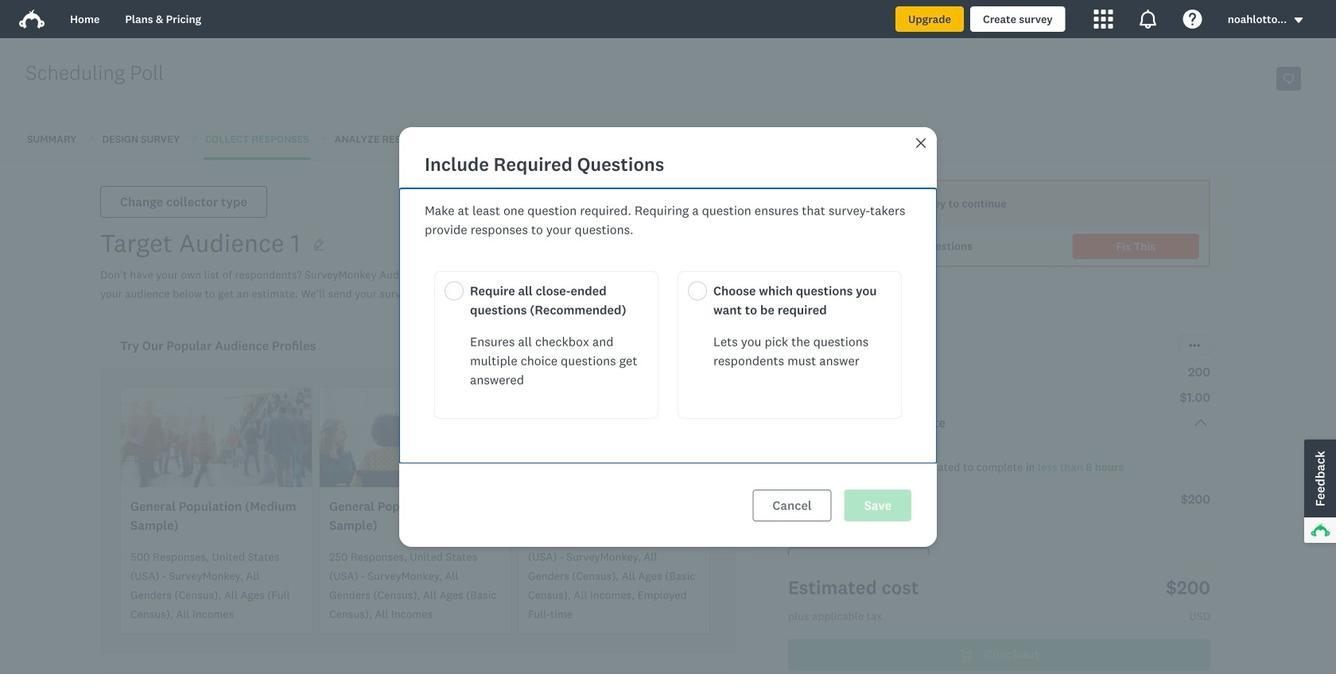 Task type: locate. For each thing, give the bounding box(es) containing it.
close image
[[915, 137, 928, 150]]

1 edit image from the left
[[313, 239, 325, 251]]

collapse image
[[1196, 420, 1207, 426]]

edit image
[[313, 239, 325, 251], [314, 239, 324, 251]]

comment image
[[1284, 74, 1294, 84]]

notification center icon image
[[1139, 10, 1158, 29]]

products icon image
[[1095, 10, 1114, 29], [1095, 10, 1114, 29]]

dialog
[[399, 127, 937, 547]]

2 brand logo image from the top
[[19, 10, 45, 29]]

dropdown arrow icon image
[[1294, 15, 1305, 26], [1295, 17, 1303, 23]]

close image
[[917, 138, 926, 148]]

brand logo image
[[19, 6, 45, 32], [19, 10, 45, 29]]



Task type: vqa. For each thing, say whether or not it's contained in the screenshot.
Employee Engagement Template "image" Lock icon
no



Task type: describe. For each thing, give the bounding box(es) containing it.
2 edit image from the left
[[314, 239, 324, 251]]

expand the detail menu for your panel named "target audience 1" image
[[1190, 341, 1201, 351]]

warning image
[[803, 194, 823, 215]]

help icon image
[[1184, 10, 1203, 29]]

1 brand logo image from the top
[[19, 6, 45, 32]]

collapse image
[[1195, 416, 1208, 429]]



